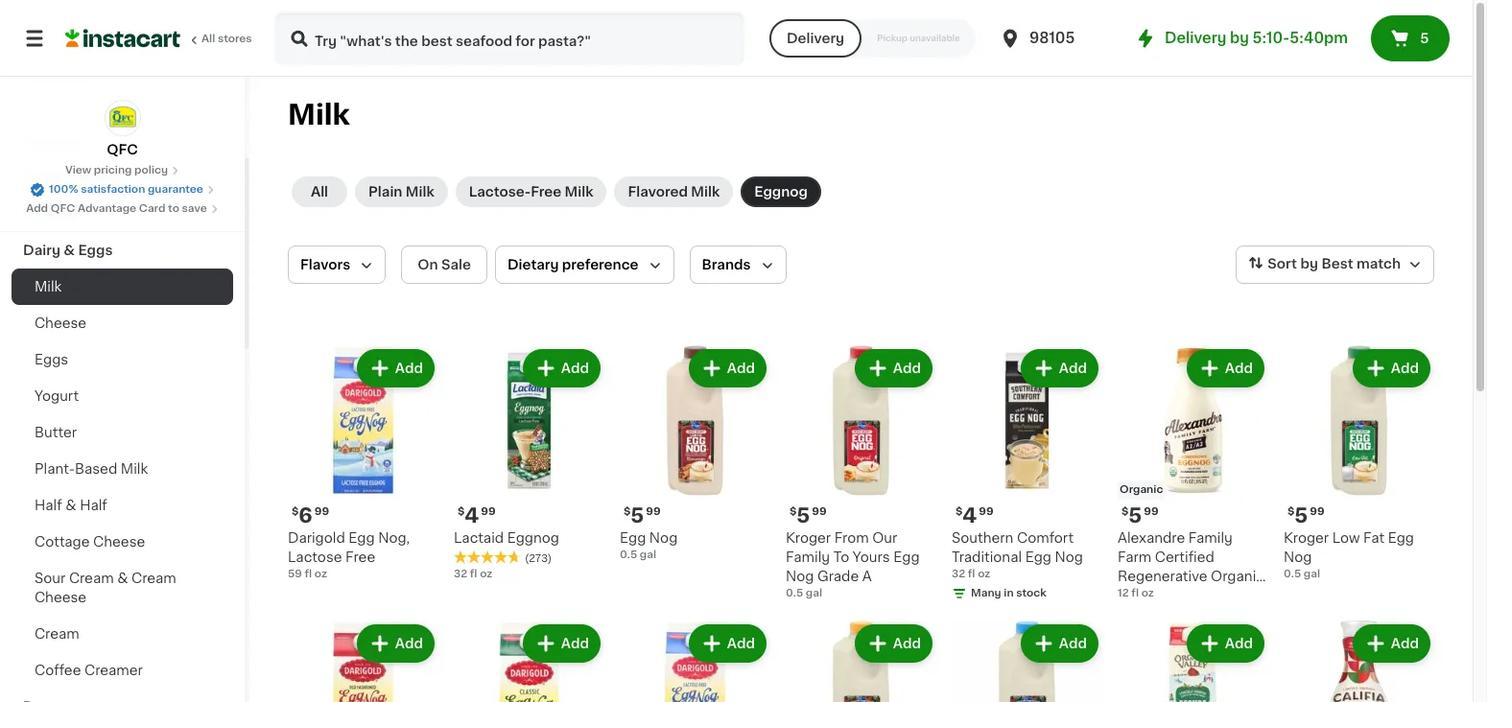 Task type: vqa. For each thing, say whether or not it's contained in the screenshot.
the right the ALDI
no



Task type: describe. For each thing, give the bounding box(es) containing it.
kroger from our family to yours egg nog grade a 0.5 gal
[[786, 532, 920, 599]]

recipes link
[[12, 123, 233, 159]]

cream down cottage cheese link
[[132, 572, 176, 586]]

lactose-free milk
[[469, 185, 594, 199]]

99 for alexandre family farm certified regenerative organic a2/a2 homegrown eggnog
[[1144, 507, 1159, 517]]

comfort
[[1017, 532, 1074, 545]]

sour cream & cream cheese
[[35, 572, 176, 605]]

kroger for nog
[[1284, 532, 1330, 545]]

$ for southern comfort traditional egg nog
[[956, 507, 963, 517]]

eggs link
[[12, 342, 233, 378]]

5 button
[[1372, 15, 1450, 61]]

59
[[288, 569, 302, 580]]

dietary preference
[[508, 258, 639, 272]]

stores
[[218, 34, 252, 44]]

by for delivery
[[1231, 31, 1250, 45]]

5 for kroger from our family to yours egg nog grade a
[[797, 506, 810, 526]]

all stores link
[[65, 12, 253, 65]]

fl right 12
[[1132, 588, 1139, 599]]

on
[[418, 258, 438, 272]]

delivery by 5:10-5:40pm link
[[1135, 27, 1349, 50]]

0 vertical spatial cheese
[[35, 317, 87, 330]]

card
[[139, 203, 166, 214]]

kroger low fat egg nog 0.5 gal
[[1284, 532, 1415, 580]]

our
[[873, 532, 898, 545]]

milk up all link
[[288, 101, 350, 129]]

$ 5 99 for kroger low fat egg nog
[[1288, 506, 1325, 526]]

grade
[[818, 570, 859, 584]]

cheese link
[[12, 305, 233, 342]]

$ 5 99 for egg nog
[[624, 506, 661, 526]]

cheese inside sour cream & cream cheese
[[35, 591, 87, 605]]

to
[[168, 203, 179, 214]]

0 horizontal spatial organic
[[1120, 485, 1164, 495]]

lactaid
[[454, 532, 504, 545]]

family inside alexandre family farm certified regenerative organic a2/a2 homegrown eggnog
[[1189, 532, 1233, 545]]

half & half link
[[12, 488, 233, 524]]

(273)
[[525, 554, 552, 564]]

view
[[65, 165, 91, 176]]

1 vertical spatial eggnog
[[508, 532, 560, 545]]

creamer
[[85, 664, 143, 678]]

32 inside southern comfort traditional egg nog 32 fl oz
[[952, 569, 966, 580]]

policy
[[134, 165, 168, 176]]

$ for kroger from our family to yours egg nog grade a
[[790, 507, 797, 517]]

produce
[[23, 207, 82, 221]]

1 half from the left
[[35, 499, 62, 513]]

sour cream & cream cheese link
[[12, 561, 233, 616]]

lactose
[[288, 551, 342, 564]]

oz down regenerative
[[1142, 588, 1155, 599]]

lactaid eggnog
[[454, 532, 560, 545]]

view pricing policy link
[[65, 163, 180, 179]]

coffee creamer
[[35, 664, 143, 678]]

organic inside alexandre family farm certified regenerative organic a2/a2 homegrown eggnog
[[1211, 570, 1265, 584]]

5 for egg nog
[[631, 506, 644, 526]]

half & half
[[35, 499, 107, 513]]

pricing
[[94, 165, 132, 176]]

plant-based milk link
[[12, 451, 233, 488]]

save
[[182, 203, 207, 214]]

99 for kroger low fat egg nog
[[1311, 507, 1325, 517]]

from
[[835, 532, 869, 545]]

egg inside egg nog 0.5 gal
[[620, 532, 646, 545]]

certified
[[1155, 551, 1215, 564]]

1 horizontal spatial eggnog
[[755, 185, 808, 199]]

stock
[[1017, 588, 1047, 599]]

dietary preference button
[[495, 246, 674, 284]]

milk inside plain milk "link"
[[406, 185, 435, 199]]

best
[[1322, 257, 1354, 271]]

5:10-
[[1253, 31, 1290, 45]]

delivery for delivery
[[787, 32, 845, 45]]

egg inside darigold egg nog, lactose free 59 fl oz
[[349, 532, 375, 545]]

alexandre family farm certified regenerative organic a2/a2 homegrown eggnog
[[1118, 532, 1265, 622]]

family inside kroger from our family to yours egg nog grade a 0.5 gal
[[786, 551, 830, 564]]

preference
[[562, 258, 639, 272]]

southern comfort traditional egg nog 32 fl oz
[[952, 532, 1084, 580]]

$ for darigold egg nog, lactose free
[[292, 507, 299, 517]]

100%
[[49, 184, 78, 195]]

fl down lactaid
[[470, 569, 477, 580]]

fl inside southern comfort traditional egg nog 32 fl oz
[[968, 569, 976, 580]]

egg inside kroger from our family to yours egg nog grade a 0.5 gal
[[894, 551, 920, 564]]

butter
[[35, 426, 77, 440]]

oz inside southern comfort traditional egg nog 32 fl oz
[[978, 569, 991, 580]]

1 32 from the left
[[454, 569, 468, 580]]

dairy
[[23, 244, 60, 257]]

coffee
[[35, 664, 81, 678]]

a
[[863, 570, 872, 584]]

eggnog link
[[741, 177, 822, 207]]

a2/a2
[[1118, 589, 1159, 603]]

coffee creamer link
[[12, 653, 233, 689]]

thanksgiving link
[[12, 159, 233, 196]]

$ for egg nog
[[624, 507, 631, 517]]

98105 button
[[999, 12, 1114, 65]]

0.5 inside kroger from our family to yours egg nog grade a 0.5 gal
[[786, 588, 804, 599]]

plant-
[[35, 463, 75, 476]]

gal inside egg nog 0.5 gal
[[640, 550, 657, 561]]

butter link
[[12, 415, 233, 451]]

flavors button
[[288, 246, 386, 284]]

flavored
[[628, 185, 688, 199]]

sour
[[35, 572, 66, 586]]

many in stock
[[971, 588, 1047, 599]]

produce link
[[12, 196, 233, 232]]

delivery for delivery by 5:10-5:40pm
[[1165, 31, 1227, 45]]

oz inside darigold egg nog, lactose free 59 fl oz
[[315, 569, 327, 580]]

99 for egg nog
[[646, 507, 661, 517]]

view pricing policy
[[65, 165, 168, 176]]

nog inside egg nog 0.5 gal
[[650, 532, 678, 545]]

nog,
[[378, 532, 410, 545]]

5:40pm
[[1290, 31, 1349, 45]]

99 for southern comfort traditional egg nog
[[979, 507, 994, 517]]

lactose-free milk link
[[456, 177, 607, 207]]

brands
[[702, 258, 751, 272]]

0 vertical spatial eggs
[[78, 244, 113, 257]]

& for half
[[66, 499, 76, 513]]

flavored milk link
[[615, 177, 734, 207]]

yogurt link
[[12, 378, 233, 415]]

2 half from the left
[[80, 499, 107, 513]]

0 horizontal spatial qfc
[[51, 203, 75, 214]]

flavors
[[300, 258, 351, 272]]

nog inside kroger from our family to yours egg nog grade a 0.5 gal
[[786, 570, 814, 584]]

Search field
[[276, 13, 743, 63]]

farm
[[1118, 551, 1152, 564]]

eggnog inside alexandre family farm certified regenerative organic a2/a2 homegrown eggnog
[[1118, 609, 1170, 622]]

guarantee
[[148, 184, 203, 195]]

dairy & eggs link
[[12, 232, 233, 269]]

to
[[834, 551, 850, 564]]

free inside darigold egg nog, lactose free 59 fl oz
[[346, 551, 375, 564]]



Task type: locate. For each thing, give the bounding box(es) containing it.
eggs
[[78, 244, 113, 257], [35, 353, 68, 367]]

1 horizontal spatial delivery
[[1165, 31, 1227, 45]]

0 vertical spatial organic
[[1120, 485, 1164, 495]]

organic up 'homegrown'
[[1211, 570, 1265, 584]]

4 up lactaid
[[465, 506, 479, 526]]

match
[[1357, 257, 1401, 271]]

all stores
[[202, 34, 252, 44]]

0 horizontal spatial free
[[346, 551, 375, 564]]

7 99 from the left
[[1311, 507, 1325, 517]]

by
[[1231, 31, 1250, 45], [1301, 257, 1319, 271]]

gal inside kroger from our family to yours egg nog grade a 0.5 gal
[[806, 588, 823, 599]]

4 up southern
[[963, 506, 977, 526]]

free right the 'lactose'
[[346, 551, 375, 564]]

$ 4 99 up southern
[[956, 506, 994, 526]]

1 horizontal spatial free
[[531, 185, 562, 199]]

cheese down milk link
[[35, 317, 87, 330]]

eggnog up (273)
[[508, 532, 560, 545]]

add qfc advantage card to save
[[26, 203, 207, 214]]

$ up darigold
[[292, 507, 299, 517]]

2 horizontal spatial gal
[[1304, 569, 1321, 580]]

plain milk
[[369, 185, 435, 199]]

delivery inside "link"
[[1165, 31, 1227, 45]]

$ 5 99 for alexandre family farm certified regenerative organic a2/a2 homegrown eggnog
[[1122, 506, 1159, 526]]

12 fl oz
[[1118, 588, 1155, 599]]

plant-based milk
[[35, 463, 148, 476]]

half down plant-based milk
[[80, 499, 107, 513]]

4 99 from the left
[[812, 507, 827, 517]]

2 horizontal spatial 0.5
[[1284, 569, 1302, 580]]

1 horizontal spatial gal
[[806, 588, 823, 599]]

1 vertical spatial organic
[[1211, 570, 1265, 584]]

$ 5 99 up the 'alexandre'
[[1122, 506, 1159, 526]]

nog
[[650, 532, 678, 545], [1055, 551, 1084, 564], [1284, 551, 1313, 564], [786, 570, 814, 584]]

$ 4 99 for southern comfort traditional egg nog
[[956, 506, 994, 526]]

1 horizontal spatial eggs
[[78, 244, 113, 257]]

family up "certified"
[[1189, 532, 1233, 545]]

5 99 from the left
[[979, 507, 994, 517]]

all
[[202, 34, 215, 44], [311, 185, 328, 199]]

kroger left low
[[1284, 532, 1330, 545]]

fl down traditional
[[968, 569, 976, 580]]

1 horizontal spatial organic
[[1211, 570, 1265, 584]]

0 vertical spatial qfc
[[107, 143, 138, 156]]

eggs down advantage
[[78, 244, 113, 257]]

cheese down the half & half 'link'
[[93, 536, 145, 549]]

alexandre
[[1118, 532, 1186, 545]]

0 horizontal spatial eggnog
[[508, 532, 560, 545]]

2 kroger from the left
[[1284, 532, 1330, 545]]

0 vertical spatial eggnog
[[755, 185, 808, 199]]

0 horizontal spatial delivery
[[787, 32, 845, 45]]

1 vertical spatial cheese
[[93, 536, 145, 549]]

brands button
[[690, 246, 787, 284]]

yogurt
[[35, 390, 79, 403]]

1 $ 5 99 from the left
[[624, 506, 661, 526]]

advantage
[[78, 203, 136, 214]]

0 horizontal spatial $ 4 99
[[458, 506, 496, 526]]

&
[[64, 244, 75, 257], [66, 499, 76, 513], [117, 572, 128, 586]]

1 kroger from the left
[[786, 532, 831, 545]]

0 horizontal spatial by
[[1231, 31, 1250, 45]]

$ 4 99
[[458, 506, 496, 526], [956, 506, 994, 526]]

$ 4 99 for lactaid eggnog
[[458, 506, 496, 526]]

7 $ from the left
[[1288, 507, 1295, 517]]

all for all
[[311, 185, 328, 199]]

1 horizontal spatial kroger
[[1284, 532, 1330, 545]]

cheese down sour on the bottom left of the page
[[35, 591, 87, 605]]

0.5 inside the kroger low fat egg nog 0.5 gal
[[1284, 569, 1302, 580]]

traditional
[[952, 551, 1022, 564]]

3 $ from the left
[[624, 507, 631, 517]]

2 $ 5 99 from the left
[[790, 506, 827, 526]]

5 inside button
[[1421, 32, 1430, 45]]

$ up kroger from our family to yours egg nog grade a 0.5 gal
[[790, 507, 797, 517]]

egg inside southern comfort traditional egg nog 32 fl oz
[[1026, 551, 1052, 564]]

4 for lactaid eggnog
[[465, 506, 479, 526]]

6 $ from the left
[[1122, 507, 1129, 517]]

99 up kroger from our family to yours egg nog grade a 0.5 gal
[[812, 507, 827, 517]]

flavored milk
[[628, 185, 720, 199]]

0 vertical spatial &
[[64, 244, 75, 257]]

0 vertical spatial by
[[1231, 31, 1250, 45]]

sort
[[1268, 257, 1298, 271]]

$ 4 99 up lactaid
[[458, 506, 496, 526]]

4 for southern comfort traditional egg nog
[[963, 506, 977, 526]]

& up cottage
[[66, 499, 76, 513]]

0 vertical spatial gal
[[640, 550, 657, 561]]

all left plain
[[311, 185, 328, 199]]

99 for darigold egg nog, lactose free
[[315, 507, 329, 517]]

2 99 from the left
[[481, 507, 496, 517]]

qfc logo image
[[104, 100, 141, 136]]

$ up the kroger low fat egg nog 0.5 gal
[[1288, 507, 1295, 517]]

5 for alexandre family farm certified regenerative organic a2/a2 homegrown eggnog
[[1129, 506, 1143, 526]]

nog inside the kroger low fat egg nog 0.5 gal
[[1284, 551, 1313, 564]]

1 horizontal spatial 32
[[952, 569, 966, 580]]

add
[[26, 203, 48, 214], [395, 362, 423, 375], [561, 362, 589, 375], [727, 362, 755, 375], [893, 362, 921, 375], [1059, 362, 1088, 375], [1226, 362, 1254, 375], [1392, 362, 1420, 375], [395, 637, 423, 651], [561, 637, 589, 651], [727, 637, 755, 651], [893, 637, 921, 651], [1059, 637, 1088, 651], [1226, 637, 1254, 651], [1392, 637, 1420, 651]]

$ up southern
[[956, 507, 963, 517]]

99 for lactaid eggnog
[[481, 507, 496, 517]]

1 vertical spatial qfc
[[51, 203, 75, 214]]

2 $ 4 99 from the left
[[956, 506, 994, 526]]

1 horizontal spatial family
[[1189, 532, 1233, 545]]

$ 5 99 for kroger from our family to yours egg nog grade a
[[790, 506, 827, 526]]

5 $ from the left
[[956, 507, 963, 517]]

free
[[531, 185, 562, 199], [346, 551, 375, 564]]

oz down the 'lactose'
[[315, 569, 327, 580]]

milk right based
[[121, 463, 148, 476]]

recipes
[[23, 134, 79, 148]]

gal inside the kroger low fat egg nog 0.5 gal
[[1304, 569, 1321, 580]]

2 vertical spatial cheese
[[35, 591, 87, 605]]

cottage
[[35, 536, 90, 549]]

1 $ from the left
[[292, 507, 299, 517]]

$ for kroger low fat egg nog
[[1288, 507, 1295, 517]]

1 vertical spatial all
[[311, 185, 328, 199]]

yours
[[853, 551, 891, 564]]

$ for lactaid eggnog
[[458, 507, 465, 517]]

0 horizontal spatial all
[[202, 34, 215, 44]]

kroger inside kroger from our family to yours egg nog grade a 0.5 gal
[[786, 532, 831, 545]]

milk right plain
[[406, 185, 435, 199]]

instacart logo image
[[65, 27, 180, 50]]

milk down the 'dairy'
[[35, 280, 62, 294]]

32
[[454, 569, 468, 580], [952, 569, 966, 580]]

southern
[[952, 532, 1014, 545]]

$ up egg nog 0.5 gal
[[624, 507, 631, 517]]

qfc down 100%
[[51, 203, 75, 214]]

based
[[75, 463, 117, 476]]

2 vertical spatial gal
[[806, 588, 823, 599]]

sale
[[442, 258, 471, 272]]

cream down cottage cheese
[[69, 572, 114, 586]]

lists
[[54, 66, 87, 80]]

1 $ 4 99 from the left
[[458, 506, 496, 526]]

32 down lactaid
[[454, 569, 468, 580]]

free inside lactose-free milk link
[[531, 185, 562, 199]]

in
[[1004, 588, 1014, 599]]

1 vertical spatial free
[[346, 551, 375, 564]]

all for all stores
[[202, 34, 215, 44]]

& right the 'dairy'
[[64, 244, 75, 257]]

& for dairy
[[64, 244, 75, 257]]

0 horizontal spatial family
[[786, 551, 830, 564]]

5 for kroger low fat egg nog
[[1295, 506, 1309, 526]]

cream up coffee
[[35, 628, 79, 641]]

1 horizontal spatial 4
[[963, 506, 977, 526]]

3 $ 5 99 from the left
[[1122, 506, 1159, 526]]

99 up southern
[[979, 507, 994, 517]]

service type group
[[770, 19, 976, 58]]

32 down traditional
[[952, 569, 966, 580]]

$ up the 'alexandre'
[[1122, 507, 1129, 517]]

kroger for to
[[786, 532, 831, 545]]

1 horizontal spatial $ 4 99
[[956, 506, 994, 526]]

Best match Sort by field
[[1237, 246, 1435, 284]]

1 vertical spatial eggs
[[35, 353, 68, 367]]

0.5 inside egg nog 0.5 gal
[[620, 550, 638, 561]]

0 horizontal spatial half
[[35, 499, 62, 513]]

1 vertical spatial 0.5
[[1284, 569, 1302, 580]]

4 $ from the left
[[790, 507, 797, 517]]

1 horizontal spatial by
[[1301, 257, 1319, 271]]

dietary
[[508, 258, 559, 272]]

nog inside southern comfort traditional egg nog 32 fl oz
[[1055, 551, 1084, 564]]

2 32 from the left
[[952, 569, 966, 580]]

qfc
[[107, 143, 138, 156], [51, 203, 75, 214]]

$ 5 99
[[624, 506, 661, 526], [790, 506, 827, 526], [1122, 506, 1159, 526], [1288, 506, 1325, 526]]

by left 5:10-
[[1231, 31, 1250, 45]]

99 for kroger from our family to yours egg nog grade a
[[812, 507, 827, 517]]

fl inside darigold egg nog, lactose free 59 fl oz
[[305, 569, 312, 580]]

eggs up yogurt
[[35, 353, 68, 367]]

& inside 'link'
[[66, 499, 76, 513]]

fl
[[305, 569, 312, 580], [470, 569, 477, 580], [968, 569, 976, 580], [1132, 588, 1139, 599]]

1 horizontal spatial all
[[311, 185, 328, 199]]

milk inside lactose-free milk link
[[565, 185, 594, 199]]

cottage cheese link
[[12, 524, 233, 561]]

darigold
[[288, 532, 345, 545]]

0 vertical spatial free
[[531, 185, 562, 199]]

32 fl oz
[[454, 569, 493, 580]]

product group
[[288, 346, 439, 583], [454, 346, 605, 583], [620, 346, 771, 563], [786, 346, 937, 602], [952, 346, 1103, 606], [1118, 346, 1269, 622], [1284, 346, 1435, 583], [288, 621, 439, 703], [454, 621, 605, 703], [620, 621, 771, 703], [786, 621, 937, 703], [952, 621, 1103, 703], [1118, 621, 1269, 703], [1284, 621, 1435, 703]]

None search field
[[275, 12, 745, 65]]

milk inside milk link
[[35, 280, 62, 294]]

organic up the 'alexandre'
[[1120, 485, 1164, 495]]

1 vertical spatial family
[[786, 551, 830, 564]]

99 up lactaid
[[481, 507, 496, 517]]

1 horizontal spatial 0.5
[[786, 588, 804, 599]]

family
[[1189, 532, 1233, 545], [786, 551, 830, 564]]

1 vertical spatial &
[[66, 499, 76, 513]]

0 horizontal spatial gal
[[640, 550, 657, 561]]

2 vertical spatial &
[[117, 572, 128, 586]]

by for sort
[[1301, 257, 1319, 271]]

free up dietary
[[531, 185, 562, 199]]

12
[[1118, 588, 1129, 599]]

0 vertical spatial all
[[202, 34, 215, 44]]

dairy & eggs
[[23, 244, 113, 257]]

99 up the 'alexandre'
[[1144, 507, 1159, 517]]

gal
[[640, 550, 657, 561], [1304, 569, 1321, 580], [806, 588, 823, 599]]

half down plant-
[[35, 499, 62, 513]]

2 horizontal spatial eggnog
[[1118, 609, 1170, 622]]

kroger left from on the bottom right
[[786, 532, 831, 545]]

0 horizontal spatial 4
[[465, 506, 479, 526]]

milk right flavored
[[691, 185, 720, 199]]

0 horizontal spatial kroger
[[786, 532, 831, 545]]

99 inside $ 6 99
[[315, 507, 329, 517]]

1 99 from the left
[[315, 507, 329, 517]]

milk up dietary preference "dropdown button"
[[565, 185, 594, 199]]

oz down traditional
[[978, 569, 991, 580]]

4
[[465, 506, 479, 526], [963, 506, 977, 526]]

lists link
[[12, 54, 233, 92]]

plain
[[369, 185, 403, 199]]

add button inside product group
[[359, 351, 433, 386]]

cottage cheese
[[35, 536, 145, 549]]

4 $ 5 99 from the left
[[1288, 506, 1325, 526]]

99 up the kroger low fat egg nog 0.5 gal
[[1311, 507, 1325, 517]]

product group containing 6
[[288, 346, 439, 583]]

0 vertical spatial 0.5
[[620, 550, 638, 561]]

delivery
[[1165, 31, 1227, 45], [787, 32, 845, 45]]

100% satisfaction guarantee
[[49, 184, 203, 195]]

2 vertical spatial 0.5
[[786, 588, 804, 599]]

thanksgiving
[[23, 171, 115, 184]]

delivery inside button
[[787, 32, 845, 45]]

delivery button
[[770, 19, 862, 58]]

add button
[[359, 351, 433, 386], [525, 351, 599, 386], [691, 351, 765, 386], [857, 351, 931, 386], [1023, 351, 1097, 386], [1189, 351, 1263, 386], [1355, 351, 1429, 386], [359, 627, 433, 661], [525, 627, 599, 661], [691, 627, 765, 661], [857, 627, 931, 661], [1023, 627, 1097, 661], [1189, 627, 1263, 661], [1355, 627, 1429, 661]]

99 up egg nog 0.5 gal
[[646, 507, 661, 517]]

milk inside plant-based milk link
[[121, 463, 148, 476]]

qfc up view pricing policy link
[[107, 143, 138, 156]]

$ inside $ 6 99
[[292, 507, 299, 517]]

100% satisfaction guarantee button
[[30, 179, 215, 198]]

$ up lactaid
[[458, 507, 465, 517]]

many
[[971, 588, 1002, 599]]

low
[[1333, 532, 1361, 545]]

$ 5 99 up egg nog 0.5 gal
[[624, 506, 661, 526]]

0 horizontal spatial eggs
[[35, 353, 68, 367]]

1 4 from the left
[[465, 506, 479, 526]]

eggnog
[[755, 185, 808, 199], [508, 532, 560, 545], [1118, 609, 1170, 622]]

6
[[299, 506, 313, 526]]

$ for alexandre family farm certified regenerative organic a2/a2 homegrown eggnog
[[1122, 507, 1129, 517]]

& down cottage cheese link
[[117, 572, 128, 586]]

delivery by 5:10-5:40pm
[[1165, 31, 1349, 45]]

cream
[[69, 572, 114, 586], [132, 572, 176, 586], [35, 628, 79, 641]]

egg
[[349, 532, 375, 545], [620, 532, 646, 545], [1389, 532, 1415, 545], [894, 551, 920, 564], [1026, 551, 1052, 564]]

eggnog down a2/a2 at the bottom right of the page
[[1118, 609, 1170, 622]]

sort by
[[1268, 257, 1319, 271]]

1 vertical spatial gal
[[1304, 569, 1321, 580]]

$ 5 99 up kroger from our family to yours egg nog grade a 0.5 gal
[[790, 506, 827, 526]]

0 vertical spatial family
[[1189, 532, 1233, 545]]

99 right 6
[[315, 507, 329, 517]]

1 horizontal spatial qfc
[[107, 143, 138, 156]]

kroger inside the kroger low fat egg nog 0.5 gal
[[1284, 532, 1330, 545]]

fl right 59
[[305, 569, 312, 580]]

best match
[[1322, 257, 1401, 271]]

family left to
[[786, 551, 830, 564]]

by inside "link"
[[1231, 31, 1250, 45]]

all link
[[292, 177, 347, 207]]

eggnog up brands dropdown button
[[755, 185, 808, 199]]

lactose-
[[469, 185, 531, 199]]

1 horizontal spatial half
[[80, 499, 107, 513]]

98105
[[1030, 31, 1075, 45]]

milk inside "flavored milk" link
[[691, 185, 720, 199]]

qfc link
[[104, 100, 141, 159]]

kroger
[[786, 532, 831, 545], [1284, 532, 1330, 545]]

1 vertical spatial by
[[1301, 257, 1319, 271]]

by right sort
[[1301, 257, 1319, 271]]

cream inside "link"
[[35, 628, 79, 641]]

2 4 from the left
[[963, 506, 977, 526]]

egg inside the kroger low fat egg nog 0.5 gal
[[1389, 532, 1415, 545]]

darigold egg nog, lactose free 59 fl oz
[[288, 532, 410, 580]]

2 vertical spatial eggnog
[[1118, 609, 1170, 622]]

by inside field
[[1301, 257, 1319, 271]]

$ 6 99
[[292, 506, 329, 526]]

all left stores
[[202, 34, 215, 44]]

2 $ from the left
[[458, 507, 465, 517]]

0 horizontal spatial 0.5
[[620, 550, 638, 561]]

& inside sour cream & cream cheese
[[117, 572, 128, 586]]

0 horizontal spatial 32
[[454, 569, 468, 580]]

6 99 from the left
[[1144, 507, 1159, 517]]

3 99 from the left
[[646, 507, 661, 517]]

regenerative
[[1118, 570, 1208, 584]]

$ 5 99 up the kroger low fat egg nog 0.5 gal
[[1288, 506, 1325, 526]]

oz down lactaid
[[480, 569, 493, 580]]



